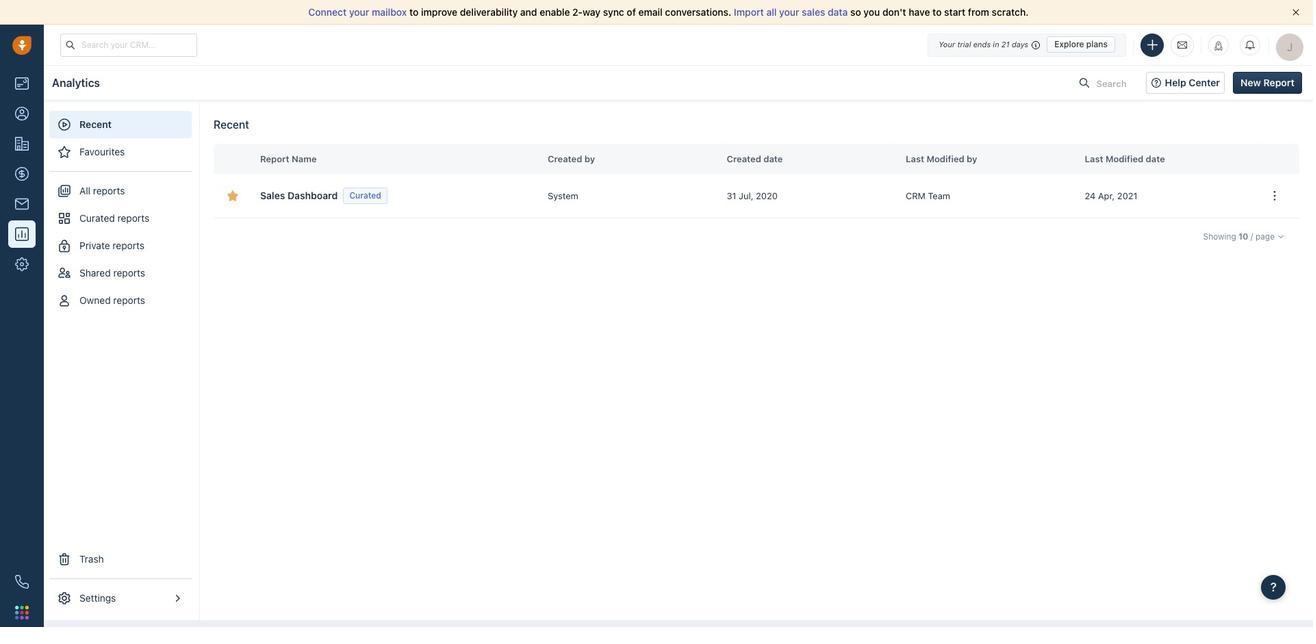 Task type: describe. For each thing, give the bounding box(es) containing it.
1 to from the left
[[409, 6, 419, 18]]

improve
[[421, 6, 457, 18]]

freshworks switcher image
[[15, 606, 29, 619]]

phone element
[[8, 568, 36, 596]]

send email image
[[1178, 39, 1187, 51]]

data
[[828, 6, 848, 18]]

what's new image
[[1214, 41, 1223, 50]]

ends
[[973, 40, 991, 49]]

2 to from the left
[[933, 6, 942, 18]]

1 your from the left
[[349, 6, 369, 18]]

2-
[[572, 6, 583, 18]]

phone image
[[15, 575, 29, 589]]

your trial ends in 21 days
[[939, 40, 1028, 49]]

so
[[850, 6, 861, 18]]

Search your CRM... text field
[[60, 33, 197, 56]]

deliverability
[[460, 6, 518, 18]]

all
[[766, 6, 777, 18]]

and
[[520, 6, 537, 18]]

conversations.
[[665, 6, 731, 18]]

scratch.
[[992, 6, 1029, 18]]

explore plans link
[[1047, 36, 1115, 53]]

email
[[638, 6, 663, 18]]

don't
[[883, 6, 906, 18]]

connect your mailbox to improve deliverability and enable 2-way sync of email conversations. import all your sales data so you don't have to start from scratch.
[[308, 6, 1029, 18]]

your
[[939, 40, 955, 49]]

import
[[734, 6, 764, 18]]

sync
[[603, 6, 624, 18]]



Task type: vqa. For each thing, say whether or not it's contained in the screenshot.
second to
yes



Task type: locate. For each thing, give the bounding box(es) containing it.
of
[[627, 6, 636, 18]]

1 horizontal spatial your
[[779, 6, 799, 18]]

start
[[944, 6, 966, 18]]

plans
[[1086, 39, 1108, 49]]

21
[[1002, 40, 1010, 49]]

way
[[583, 6, 601, 18]]

connect your mailbox link
[[308, 6, 409, 18]]

explore
[[1055, 39, 1084, 49]]

to
[[409, 6, 419, 18], [933, 6, 942, 18]]

sales
[[802, 6, 825, 18]]

1 horizontal spatial to
[[933, 6, 942, 18]]

your
[[349, 6, 369, 18], [779, 6, 799, 18]]

your left the mailbox
[[349, 6, 369, 18]]

your right all
[[779, 6, 799, 18]]

to right the mailbox
[[409, 6, 419, 18]]

have
[[909, 6, 930, 18]]

2 your from the left
[[779, 6, 799, 18]]

you
[[864, 6, 880, 18]]

enable
[[540, 6, 570, 18]]

close image
[[1293, 9, 1299, 16]]

from
[[968, 6, 989, 18]]

0 horizontal spatial your
[[349, 6, 369, 18]]

mailbox
[[372, 6, 407, 18]]

connect
[[308, 6, 347, 18]]

explore plans
[[1055, 39, 1108, 49]]

import all your sales data link
[[734, 6, 850, 18]]

0 horizontal spatial to
[[409, 6, 419, 18]]

in
[[993, 40, 999, 49]]

trial
[[957, 40, 971, 49]]

to left start
[[933, 6, 942, 18]]

days
[[1012, 40, 1028, 49]]



